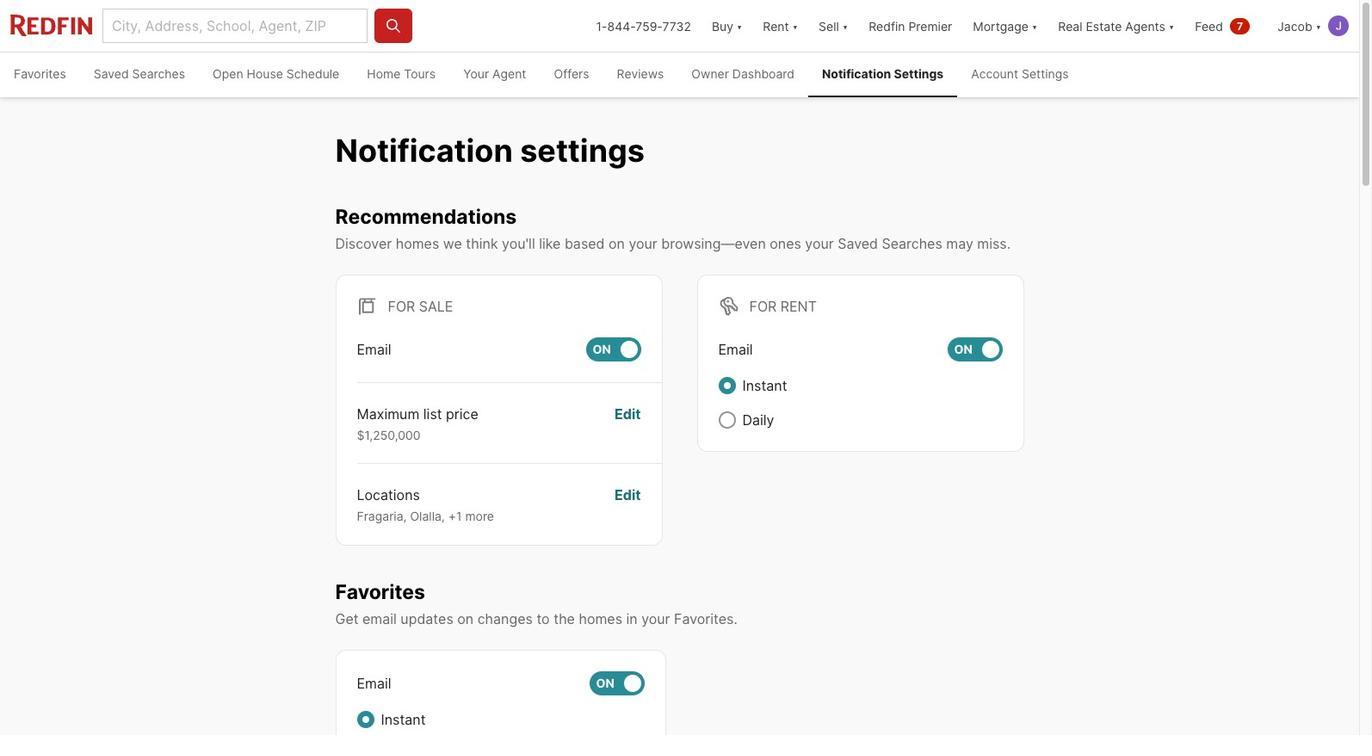Task type: describe. For each thing, give the bounding box(es) containing it.
1-
[[597, 19, 608, 33]]

saved inside 'recommendations discover homes we think you'll like based on your browsing—even ones your saved searches may miss.'
[[838, 235, 879, 252]]

notification for notification settings
[[335, 132, 513, 170]]

for for for sale
[[388, 298, 415, 315]]

discover
[[335, 235, 392, 252]]

on for rent
[[955, 342, 973, 357]]

instant for instant option
[[743, 377, 788, 394]]

dashboard
[[733, 66, 795, 81]]

we
[[443, 235, 462, 252]]

daily
[[743, 411, 775, 429]]

jacob ▾
[[1278, 19, 1322, 33]]

more
[[465, 509, 494, 524]]

open house schedule link
[[199, 53, 353, 97]]

maximum
[[357, 405, 420, 423]]

changes
[[478, 610, 533, 627]]

favorites for favorites get email updates on changes to the homes in your favorites.
[[335, 580, 425, 604]]

settings
[[520, 132, 645, 170]]

the
[[554, 610, 575, 627]]

olalla,
[[410, 509, 445, 524]]

to
[[537, 610, 550, 627]]

offers
[[554, 66, 590, 81]]

miss.
[[978, 235, 1011, 252]]

on inside favorites get email updates on changes to the homes in your favorites.
[[458, 610, 474, 627]]

account settings
[[972, 66, 1069, 81]]

updates
[[401, 610, 454, 627]]

buy ▾
[[712, 19, 743, 33]]

user photo image
[[1329, 16, 1350, 36]]

schedule
[[287, 66, 340, 81]]

on inside 'recommendations discover homes we think you'll like based on your browsing—even ones your saved searches may miss.'
[[609, 235, 625, 252]]

for rent
[[750, 298, 817, 315]]

buy
[[712, 19, 734, 33]]

based
[[565, 235, 605, 252]]

844-
[[608, 19, 636, 33]]

Instant radio
[[719, 377, 736, 394]]

Instant radio
[[357, 711, 374, 728]]

house
[[247, 66, 283, 81]]

browsing—even
[[662, 235, 766, 252]]

7
[[1238, 19, 1244, 32]]

buy ▾ button
[[712, 0, 743, 52]]

feed
[[1196, 19, 1224, 33]]

redfin premier button
[[859, 0, 963, 52]]

City, Address, School, Agent, ZIP search field
[[102, 9, 368, 43]]

email for for sale
[[357, 341, 392, 358]]

rent
[[781, 298, 817, 315]]

notification settings
[[823, 66, 944, 81]]

1-844-759-7732 link
[[597, 19, 692, 33]]

homes inside favorites get email updates on changes to the homes in your favorites.
[[579, 610, 623, 627]]

think
[[466, 235, 498, 252]]

your agent link
[[450, 53, 540, 97]]

owner
[[692, 66, 729, 81]]

saved inside saved searches link
[[94, 66, 129, 81]]

in
[[627, 610, 638, 627]]

locations fragaria, olalla, +1 more
[[357, 487, 494, 524]]

mortgage
[[974, 19, 1029, 33]]

redfin
[[869, 19, 906, 33]]

edit button for price
[[615, 404, 641, 443]]

owner dashboard link
[[678, 53, 809, 97]]

recommendations discover homes we think you'll like based on your browsing—even ones your saved searches may miss.
[[335, 205, 1011, 252]]

+1
[[448, 509, 462, 524]]

buy ▾ button
[[702, 0, 753, 52]]

sell
[[819, 19, 840, 33]]

for for for rent
[[750, 298, 777, 315]]

email for for rent
[[719, 341, 753, 358]]

may
[[947, 235, 974, 252]]

saved searches
[[94, 66, 185, 81]]

recommendations
[[335, 205, 517, 229]]

notification settings
[[335, 132, 645, 170]]

open house schedule
[[213, 66, 340, 81]]

fragaria,
[[357, 509, 407, 524]]

agents
[[1126, 19, 1166, 33]]

submit search image
[[385, 17, 402, 34]]

tours
[[404, 66, 436, 81]]

home
[[367, 66, 401, 81]]

rent ▾ button
[[753, 0, 809, 52]]

open
[[213, 66, 243, 81]]

settings for notification settings
[[894, 66, 944, 81]]

reviews
[[617, 66, 664, 81]]

real estate agents ▾ link
[[1059, 0, 1175, 52]]

real estate agents ▾ button
[[1048, 0, 1185, 52]]

your agent
[[464, 66, 527, 81]]

7732
[[663, 19, 692, 33]]

your right ones
[[806, 235, 834, 252]]

home tours
[[367, 66, 436, 81]]



Task type: vqa. For each thing, say whether or not it's contained in the screenshot.
'Favorites'
yes



Task type: locate. For each thing, give the bounding box(es) containing it.
your
[[629, 235, 658, 252], [806, 235, 834, 252], [642, 610, 671, 627]]

1 vertical spatial instant
[[381, 711, 426, 728]]

0 horizontal spatial on
[[458, 610, 474, 627]]

▾ right mortgage
[[1033, 19, 1038, 33]]

homes
[[396, 235, 440, 252], [579, 610, 623, 627]]

▾ for mortgage ▾
[[1033, 19, 1038, 33]]

1 vertical spatial saved
[[838, 235, 879, 252]]

0 vertical spatial edit button
[[615, 404, 641, 443]]

homes down recommendations
[[396, 235, 440, 252]]

homes left in
[[579, 610, 623, 627]]

1 edit from the top
[[615, 405, 641, 423]]

sale
[[419, 298, 453, 315]]

0 vertical spatial homes
[[396, 235, 440, 252]]

offers link
[[540, 53, 603, 97]]

email up instant radio at the bottom left
[[357, 675, 392, 692]]

for left sale
[[388, 298, 415, 315]]

2 settings from the left
[[1022, 66, 1069, 81]]

1 vertical spatial edit
[[615, 487, 641, 504]]

jacob
[[1278, 19, 1313, 33]]

0 vertical spatial on
[[609, 235, 625, 252]]

▾ right sell
[[843, 19, 849, 33]]

1 settings from the left
[[894, 66, 944, 81]]

1 horizontal spatial homes
[[579, 610, 623, 627]]

email
[[357, 341, 392, 358], [719, 341, 753, 358], [357, 675, 392, 692]]

$1,250,000
[[357, 428, 421, 443]]

1 vertical spatial favorites
[[335, 580, 425, 604]]

1 vertical spatial on
[[458, 610, 474, 627]]

1 horizontal spatial saved
[[838, 235, 879, 252]]

on right based
[[609, 235, 625, 252]]

0 horizontal spatial notification
[[335, 132, 513, 170]]

on right updates
[[458, 610, 474, 627]]

1 horizontal spatial on
[[609, 235, 625, 252]]

your right in
[[642, 610, 671, 627]]

edit button
[[615, 404, 641, 443], [615, 485, 641, 524]]

sell ▾
[[819, 19, 849, 33]]

notification down sell ▾ button at the right
[[823, 66, 892, 81]]

0 vertical spatial saved
[[94, 66, 129, 81]]

favorites.
[[674, 610, 738, 627]]

settings for account settings
[[1022, 66, 1069, 81]]

searches inside 'recommendations discover homes we think you'll like based on your browsing—even ones your saved searches may miss.'
[[882, 235, 943, 252]]

None checkbox
[[586, 337, 641, 362], [948, 337, 1003, 362], [586, 337, 641, 362], [948, 337, 1003, 362]]

1 edit button from the top
[[615, 404, 641, 443]]

▾ for jacob ▾
[[1317, 19, 1322, 33]]

estate
[[1087, 19, 1123, 33]]

email
[[363, 610, 397, 627]]

0 horizontal spatial saved
[[94, 66, 129, 81]]

6 ▾ from the left
[[1317, 19, 1322, 33]]

instant
[[743, 377, 788, 394], [381, 711, 426, 728]]

1 horizontal spatial notification
[[823, 66, 892, 81]]

on
[[609, 235, 625, 252], [458, 610, 474, 627]]

maximum list price $1,250,000
[[357, 405, 479, 443]]

mortgage ▾ button
[[963, 0, 1048, 52]]

edit
[[615, 405, 641, 423], [615, 487, 641, 504]]

0 vertical spatial instant
[[743, 377, 788, 394]]

▾ right buy at the top right of the page
[[737, 19, 743, 33]]

0 horizontal spatial searches
[[132, 66, 185, 81]]

0 horizontal spatial homes
[[396, 235, 440, 252]]

favorites link
[[0, 53, 80, 97]]

for sale
[[388, 298, 453, 315]]

ones
[[770, 235, 802, 252]]

1 horizontal spatial settings
[[1022, 66, 1069, 81]]

▾
[[737, 19, 743, 33], [793, 19, 798, 33], [843, 19, 849, 33], [1033, 19, 1038, 33], [1169, 19, 1175, 33], [1317, 19, 1322, 33]]

▾ for buy ▾
[[737, 19, 743, 33]]

sell ▾ button
[[809, 0, 859, 52]]

list
[[424, 405, 442, 423]]

your right based
[[629, 235, 658, 252]]

0 horizontal spatial favorites
[[14, 66, 66, 81]]

instant right instant radio at the bottom left
[[381, 711, 426, 728]]

1 vertical spatial edit button
[[615, 485, 641, 524]]

1 horizontal spatial for
[[750, 298, 777, 315]]

notification settings link
[[809, 53, 958, 97]]

rent
[[763, 19, 790, 33]]

real estate agents ▾
[[1059, 19, 1175, 33]]

like
[[539, 235, 561, 252]]

mortgage ▾
[[974, 19, 1038, 33]]

locations
[[357, 487, 420, 504]]

for left rent
[[750, 298, 777, 315]]

your
[[464, 66, 489, 81]]

▾ for sell ▾
[[843, 19, 849, 33]]

0 vertical spatial searches
[[132, 66, 185, 81]]

1 horizontal spatial instant
[[743, 377, 788, 394]]

0 vertical spatial notification
[[823, 66, 892, 81]]

▾ right agents
[[1169, 19, 1175, 33]]

favorites inside favorites get email updates on changes to the homes in your favorites.
[[335, 580, 425, 604]]

account settings link
[[958, 53, 1083, 97]]

0 vertical spatial favorites
[[14, 66, 66, 81]]

premier
[[909, 19, 953, 33]]

2 edit button from the top
[[615, 485, 641, 524]]

homes inside 'recommendations discover homes we think you'll like based on your browsing—even ones your saved searches may miss.'
[[396, 235, 440, 252]]

edit for price
[[615, 405, 641, 423]]

▾ left user photo
[[1317, 19, 1322, 33]]

rent ▾
[[763, 19, 798, 33]]

email down for sale
[[357, 341, 392, 358]]

favorites for favorites
[[14, 66, 66, 81]]

0 vertical spatial edit
[[615, 405, 641, 423]]

reviews link
[[603, 53, 678, 97]]

1 vertical spatial notification
[[335, 132, 513, 170]]

None checkbox
[[590, 671, 645, 696]]

settings
[[894, 66, 944, 81], [1022, 66, 1069, 81]]

3 ▾ from the left
[[843, 19, 849, 33]]

on for sale
[[593, 342, 611, 357]]

sell ▾ button
[[819, 0, 849, 52]]

▾ for rent ▾
[[793, 19, 798, 33]]

redfin premier
[[869, 19, 953, 33]]

mortgage ▾ button
[[974, 0, 1038, 52]]

owner dashboard
[[692, 66, 795, 81]]

searches
[[132, 66, 185, 81], [882, 235, 943, 252]]

saved searches link
[[80, 53, 199, 97]]

1 vertical spatial searches
[[882, 235, 943, 252]]

edit button for olalla,
[[615, 485, 641, 524]]

get
[[335, 610, 359, 627]]

1 horizontal spatial searches
[[882, 235, 943, 252]]

edit for olalla,
[[615, 487, 641, 504]]

favorites get email updates on changes to the homes in your favorites.
[[335, 580, 738, 627]]

759-
[[636, 19, 663, 33]]

0 horizontal spatial settings
[[894, 66, 944, 81]]

2 for from the left
[[750, 298, 777, 315]]

saved right favorites link
[[94, 66, 129, 81]]

1 ▾ from the left
[[737, 19, 743, 33]]

you'll
[[502, 235, 535, 252]]

2 edit from the top
[[615, 487, 641, 504]]

real
[[1059, 19, 1083, 33]]

price
[[446, 405, 479, 423]]

notification for notification settings
[[823, 66, 892, 81]]

your inside favorites get email updates on changes to the homes in your favorites.
[[642, 610, 671, 627]]

1 vertical spatial homes
[[579, 610, 623, 627]]

4 ▾ from the left
[[1033, 19, 1038, 33]]

1 horizontal spatial favorites
[[335, 580, 425, 604]]

0 horizontal spatial instant
[[381, 711, 426, 728]]

email up instant option
[[719, 341, 753, 358]]

1-844-759-7732
[[597, 19, 692, 33]]

favorites
[[14, 66, 66, 81], [335, 580, 425, 604]]

1 for from the left
[[388, 298, 415, 315]]

▾ right rent
[[793, 19, 798, 33]]

5 ▾ from the left
[[1169, 19, 1175, 33]]

searches left open
[[132, 66, 185, 81]]

notification
[[823, 66, 892, 81], [335, 132, 513, 170]]

searches left may
[[882, 235, 943, 252]]

account
[[972, 66, 1019, 81]]

instant for instant radio at the bottom left
[[381, 711, 426, 728]]

Daily radio
[[719, 411, 736, 429]]

saved right ones
[[838, 235, 879, 252]]

2 ▾ from the left
[[793, 19, 798, 33]]

0 horizontal spatial for
[[388, 298, 415, 315]]

home tours link
[[353, 53, 450, 97]]

settings right account
[[1022, 66, 1069, 81]]

settings down 'redfin premier'
[[894, 66, 944, 81]]

saved
[[94, 66, 129, 81], [838, 235, 879, 252]]

instant up daily
[[743, 377, 788, 394]]

notification up recommendations
[[335, 132, 513, 170]]

rent ▾ button
[[763, 0, 798, 52]]



